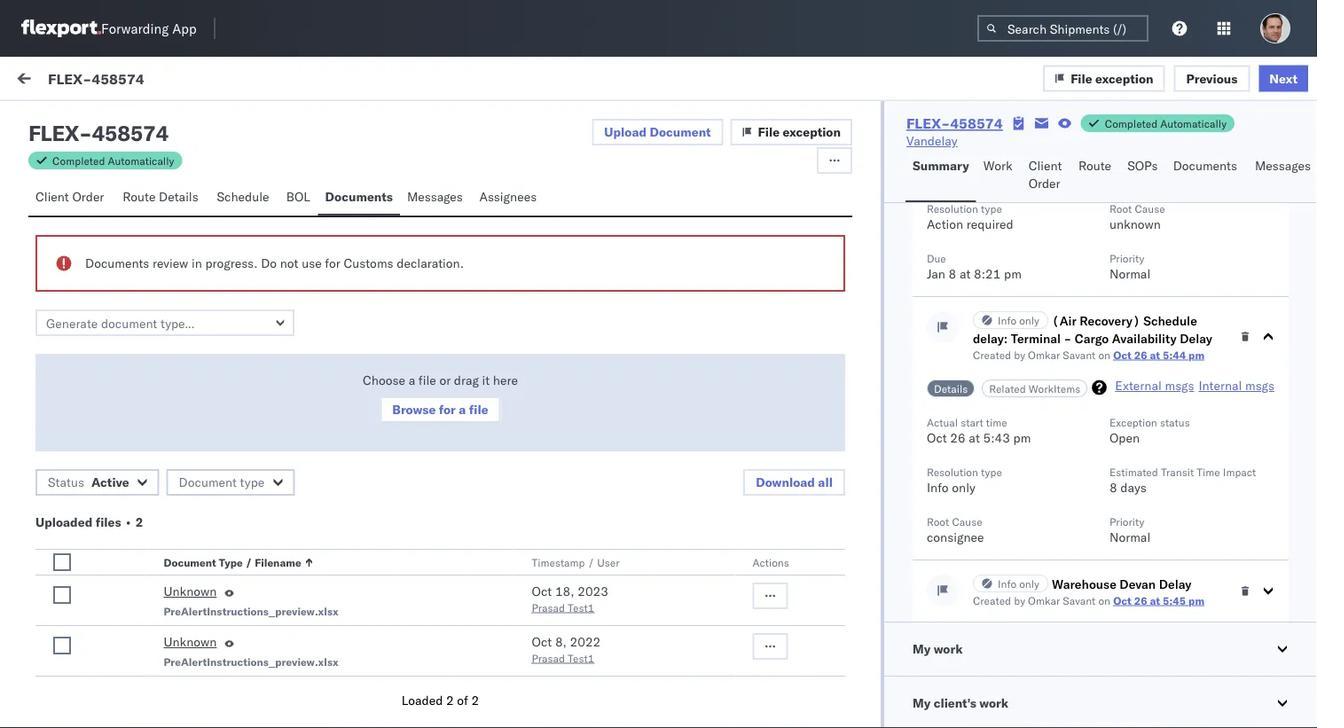 Task type: locate. For each thing, give the bounding box(es) containing it.
0 vertical spatial completed
[[1105, 117, 1158, 130]]

(0) down import work
[[166, 113, 189, 128]]

this inside deal and with this contract established, create a lucrative partnership.
[[214, 595, 235, 611]]

download all
[[756, 475, 833, 490]]

schedule
[[217, 189, 269, 205], [1144, 313, 1198, 329]]

oct 26, 2023, 7:00 pm edt
[[451, 286, 609, 302]]

4 omkar savant from the top
[[86, 432, 165, 447]]

messages button
[[1248, 150, 1318, 202], [400, 181, 472, 216]]

0 vertical spatial flex-458574
[[48, 69, 144, 87]]

client right work button
[[1029, 158, 1062, 173]]

0 vertical spatial that
[[171, 675, 194, 691]]

0 horizontal spatial order
[[72, 189, 104, 205]]

cause inside the root cause unknown
[[1135, 202, 1165, 215]]

root up unknown
[[1110, 202, 1132, 215]]

created down 'consignee'
[[973, 594, 1011, 607]]

delay
[[1180, 331, 1213, 346], [232, 560, 266, 575], [1159, 577, 1192, 592]]

2 vertical spatial flex- 458574
[[1027, 676, 1110, 692]]

1 horizontal spatial client order
[[1029, 158, 1062, 191]]

delay up 5:44
[[1180, 331, 1213, 346]]

only for warehouse
[[1020, 577, 1040, 590]]

message up list
[[235, 73, 287, 88]]

0 vertical spatial info
[[998, 314, 1017, 327]]

cargo
[[1075, 331, 1109, 346]]

0 horizontal spatial file exception
[[758, 124, 841, 140]]

1 prealertinstructions_preview.xlsx from the top
[[164, 605, 339, 618]]

delay:
[[973, 331, 1008, 346]]

None checkbox
[[53, 586, 71, 604], [53, 637, 71, 655], [53, 586, 71, 604], [53, 637, 71, 655]]

2 for ∙
[[135, 515, 143, 530]]

2 horizontal spatial 2
[[472, 693, 479, 708]]

review
[[153, 256, 188, 271]]

do
[[261, 256, 277, 271]]

test1 for 2022
[[568, 652, 595, 665]]

0 vertical spatial prasad
[[532, 601, 565, 614]]

client for rightmost client order button
[[1029, 158, 1062, 173]]

your for impact
[[327, 711, 352, 726]]

a right choose
[[409, 373, 415, 388]]

0 vertical spatial client
[[1029, 158, 1062, 173]]

0 vertical spatial documents
[[1173, 158, 1238, 173]]

1 vertical spatial exception:
[[56, 560, 119, 575]]

savant
[[127, 192, 165, 208], [127, 272, 165, 287], [1063, 348, 1096, 362], [127, 352, 165, 367], [127, 432, 165, 447], [127, 529, 165, 545], [1063, 594, 1096, 607], [127, 645, 165, 660]]

1 created from the top
[[973, 348, 1011, 362]]

created down delay:
[[973, 348, 1011, 362]]

1 vertical spatial devan
[[1120, 577, 1156, 592]]

resolution inside resolution type info only
[[927, 465, 979, 479]]

oct inside oct 18, 2023 prasad test1
[[532, 584, 552, 599]]

1 vertical spatial file
[[758, 124, 780, 140]]

prasad inside oct 18, 2023 prasad test1
[[532, 601, 565, 614]]

order up latent
[[72, 189, 104, 205]]

1 edt from the top
[[587, 206, 609, 222]]

3 resize handle column header from the left
[[998, 148, 1019, 728]]

pm up 18, on the left bottom
[[565, 561, 583, 577]]

0 vertical spatial 26
[[1135, 348, 1148, 362]]

documents button right sops
[[1166, 150, 1248, 202]]

flex- 1854269
[[1027, 286, 1118, 302]]

document inside button
[[164, 556, 216, 569]]

3 2023, from the top
[[497, 366, 531, 381]]

for inside button
[[439, 402, 456, 417]]

458574 down forwarding app link
[[92, 69, 144, 87]]

info up created by omkar savant on oct 26 at 5:45 pm
[[998, 577, 1017, 590]]

only for (air
[[1020, 314, 1040, 327]]

458574 up vandelay
[[950, 114, 1003, 132]]

2 right of
[[472, 693, 479, 708]]

- inside (air recovery) schedule delay: terminal - cargo availability delay
[[1064, 331, 1072, 346]]

warehouse up created by omkar savant on oct 26 at 5:45 pm
[[1052, 577, 1117, 592]]

info only for (air
[[998, 314, 1040, 327]]

1 vertical spatial created
[[973, 594, 1011, 607]]

2 edt from the top
[[587, 286, 609, 302]]

resize handle column header
[[421, 148, 443, 728], [709, 148, 731, 728], [998, 148, 1019, 728], [1286, 148, 1307, 728]]

your
[[308, 303, 333, 318], [197, 675, 221, 691], [327, 711, 352, 726]]

only up terminal
[[1020, 314, 1040, 327]]

pm down oct 8, 2022 prasad test1
[[565, 676, 583, 692]]

active
[[91, 475, 129, 490]]

route inside route button
[[1079, 158, 1112, 173]]

warehouse
[[122, 560, 189, 575], [1052, 577, 1117, 592]]

message left list
[[206, 113, 258, 128]]

file inside button
[[469, 402, 488, 417]]

action
[[927, 216, 964, 232]]

flex- 458574 up created by omkar savant on oct 26 at 5:45 pm
[[1027, 561, 1110, 577]]

unknown up partnership.
[[164, 584, 217, 599]]

flex- up vandelay
[[907, 114, 950, 132]]

status
[[48, 475, 84, 490]]

previous button
[[1174, 65, 1250, 92]]

2 resolution from the top
[[927, 465, 979, 479]]

client order up latent
[[35, 189, 104, 205]]

1 horizontal spatial work
[[984, 158, 1013, 173]]

Search Shipments (/) text field
[[978, 15, 1149, 42]]

documents for the rightmost documents button
[[1173, 158, 1238, 173]]

schedule inside button
[[217, 189, 269, 205]]

18,
[[555, 584, 575, 599]]

oct inside oct 8, 2022 prasad test1
[[532, 634, 552, 650]]

1 horizontal spatial my work
[[913, 641, 963, 657]]

1 resize handle column header from the left
[[421, 148, 443, 728]]

(0) inside external (0) button
[[78, 113, 101, 128]]

created for (air recovery) schedule delay: terminal - cargo availability delay
[[973, 348, 1011, 362]]

1 vertical spatial by
[[1014, 594, 1026, 607]]

edt right the 7:22
[[587, 206, 609, 222]]

1 by from the top
[[1014, 348, 1026, 362]]

5 26, from the top
[[474, 676, 493, 692]]

0 vertical spatial external
[[28, 113, 75, 128]]

1 vertical spatial cause
[[952, 515, 983, 528]]

delay up contract
[[232, 560, 266, 575]]

commendation
[[122, 303, 205, 318]]

1 vertical spatial customs
[[181, 462, 233, 478]]

omkar
[[86, 192, 123, 208], [86, 272, 123, 287], [1028, 348, 1060, 362], [86, 352, 123, 367], [86, 432, 123, 447], [86, 529, 123, 545], [1028, 594, 1060, 607], [86, 645, 123, 660]]

related work item/shipment
[[1028, 154, 1166, 167]]

26 down availability
[[1135, 348, 1148, 362]]

1 horizontal spatial automatically
[[1161, 117, 1227, 130]]

1 vertical spatial normal
[[1110, 530, 1151, 545]]

my client's work
[[913, 696, 1009, 711]]

pm inside 'actual start time oct 26 at 5:43 pm'
[[1014, 430, 1031, 446]]

0 vertical spatial test1
[[568, 601, 595, 614]]

prealertinstructions_preview.xlsx
[[164, 605, 339, 618], [164, 655, 339, 669]]

oct 26, 2023, 5:45 pm edt up 18, on the left bottom
[[451, 561, 609, 577]]

vandelay link
[[907, 132, 958, 150]]

2 26, from the top
[[474, 286, 493, 302]]

1 vertical spatial root
[[927, 515, 950, 528]]

2 vertical spatial 26
[[1135, 594, 1148, 607]]

26, right the 'or'
[[474, 366, 493, 381]]

edt for a
[[587, 286, 609, 302]]

26, up loaded 2 of 2
[[474, 676, 493, 692]]

type inside resolution type info only
[[981, 465, 1002, 479]]

completed automatically
[[1105, 117, 1227, 130], [52, 154, 174, 167]]

2 unknown link from the top
[[164, 633, 217, 655]]

4 26, from the top
[[474, 561, 493, 577]]

file
[[1071, 70, 1093, 86], [758, 124, 780, 140]]

exception
[[1110, 416, 1158, 429]]

customs left hold
[[181, 462, 233, 478]]

oct 26, 2023, 5:45 pm edt
[[451, 561, 609, 577], [451, 676, 609, 692]]

route left sops
[[1079, 158, 1112, 173]]

1 vertical spatial test1
[[568, 652, 595, 665]]

documents
[[1173, 158, 1238, 173], [325, 189, 393, 205], [85, 256, 149, 271]]

route details button
[[116, 181, 210, 216]]

test1 for 2023
[[568, 601, 595, 614]]

pm down warehouse devan delay
[[1189, 594, 1205, 607]]

(0) left internal (0)
[[78, 113, 101, 128]]

0 vertical spatial by
[[1014, 348, 1026, 362]]

0 vertical spatial unknown link
[[164, 583, 217, 604]]

upload document button
[[592, 119, 724, 146]]

assignees button
[[472, 181, 547, 216]]

0 horizontal spatial related
[[989, 382, 1026, 395]]

458574 down route button
[[1064, 206, 1110, 222]]

cause up unknown
[[1135, 202, 1165, 215]]

0 horizontal spatial work
[[172, 73, 201, 88]]

info only up created by omkar savant on oct 26 at 5:45 pm
[[998, 577, 1040, 590]]

type
[[981, 202, 1002, 215], [981, 465, 1002, 479], [240, 475, 265, 490]]

related up time
[[989, 382, 1026, 395]]

5:45 up 18, on the left bottom
[[535, 561, 561, 577]]

type inside button
[[240, 475, 265, 490]]

related for related work item/shipment
[[1028, 154, 1065, 167]]

related right work button
[[1028, 154, 1065, 167]]

(0) for external (0)
[[78, 113, 101, 128]]

completed up item/shipment
[[1105, 117, 1158, 130]]

0 horizontal spatial documents
[[85, 256, 149, 271]]

3 flex- 458574 from the top
[[1027, 676, 1110, 692]]

flex-458574
[[48, 69, 144, 87], [907, 114, 1003, 132]]

cause
[[1135, 202, 1165, 215], [952, 515, 983, 528]]

1 vertical spatial my
[[913, 641, 931, 657]]

0 vertical spatial created
[[973, 348, 1011, 362]]

1 horizontal spatial type
[[268, 462, 296, 478]]

1 horizontal spatial schedule
[[1144, 313, 1198, 329]]

client up latent
[[35, 189, 69, 205]]

1 vertical spatial priority normal
[[1110, 515, 1151, 545]]

root cause consignee
[[927, 515, 984, 545]]

test1 inside oct 8, 2022 prasad test1
[[568, 652, 595, 665]]

2 by from the top
[[1014, 594, 1026, 607]]

resolution down 'actual start time oct 26 at 5:43 pm'
[[927, 465, 979, 479]]

2 vertical spatial unknown
[[164, 634, 217, 650]]

4 resize handle column header from the left
[[1286, 148, 1307, 728]]

my left client's
[[913, 696, 931, 711]]

file up category
[[758, 124, 780, 140]]

1 vertical spatial 26
[[951, 430, 966, 446]]

1 vertical spatial oct 26, 2023, 5:45 pm edt
[[451, 676, 609, 692]]

exception: for exception: warehouse devan delay
[[56, 560, 119, 575]]

2 vertical spatial document
[[164, 556, 216, 569]]

actual
[[927, 416, 958, 429]]

2 resize handle column header from the left
[[709, 148, 731, 728]]

info for (air recovery) schedule delay: terminal - cargo availability delay
[[998, 314, 1017, 327]]

1 info only from the top
[[998, 314, 1040, 327]]

2 right '∙' at bottom left
[[135, 515, 143, 530]]

1 flex- 458574 from the top
[[1027, 206, 1110, 222]]

26 down warehouse devan delay
[[1135, 594, 1148, 607]]

order for client order button to the left
[[72, 189, 104, 205]]

pm
[[1004, 266, 1022, 282], [1189, 348, 1205, 362], [1014, 430, 1031, 446], [1189, 594, 1205, 607]]

workitems
[[1029, 382, 1081, 395]]

work up external (0)
[[51, 68, 97, 93]]

1 unknown link from the top
[[164, 583, 217, 604]]

1 (0) from the left
[[78, 113, 101, 128]]

documents for documents review in progress. do not use for customs declaration.
[[85, 256, 149, 271]]

route inside route details button
[[123, 189, 156, 205]]

completed down flex - 458574
[[52, 154, 105, 167]]

2 2023, from the top
[[497, 286, 531, 302]]

6 omkar savant from the top
[[86, 645, 165, 660]]

only inside resolution type info only
[[952, 480, 976, 496]]

2 created from the top
[[973, 594, 1011, 607]]

here
[[493, 373, 518, 388]]

client order button
[[1022, 150, 1072, 202], [28, 181, 116, 216]]

documents button right 'bol'
[[318, 181, 400, 216]]

2 exception: from the top
[[56, 560, 119, 575]]

0 horizontal spatial completed
[[52, 154, 105, 167]]

info for warehouse devan delay
[[998, 577, 1017, 590]]

2 omkar savant from the top
[[86, 272, 165, 287]]

route up messaging
[[123, 189, 156, 205]]

2 horizontal spatial documents
[[1173, 158, 1238, 173]]

1 vertical spatial documents
[[325, 189, 393, 205]]

unknown
[[122, 462, 178, 478], [164, 584, 217, 599], [164, 634, 217, 650]]

pm right 6:30
[[565, 366, 583, 381]]

client
[[1029, 158, 1062, 173], [35, 189, 69, 205]]

2 msgs from the left
[[1246, 378, 1275, 393]]

resolution for action
[[927, 202, 979, 215]]

that for note
[[209, 711, 232, 726]]

order inside client order
[[1029, 176, 1061, 191]]

related for related workitems
[[989, 382, 1026, 395]]

2 oct 26, 2023, 5:45 pm edt from the top
[[451, 676, 609, 692]]

type inside resolution type action required
[[981, 202, 1002, 215]]

1 vertical spatial schedule
[[1144, 313, 1198, 329]]

1 horizontal spatial documents button
[[1166, 150, 1248, 202]]

1 prasad from the top
[[532, 601, 565, 614]]

by
[[1014, 348, 1026, 362], [1014, 594, 1026, 607]]

priority normal down 'days'
[[1110, 515, 1151, 545]]

1 vertical spatial details
[[934, 382, 968, 395]]

test.
[[155, 223, 181, 238]]

browse for a file
[[392, 402, 488, 417]]

1 horizontal spatial file exception
[[1071, 70, 1154, 86]]

0 vertical spatial exception:
[[56, 462, 119, 478]]

0 horizontal spatial (0)
[[78, 113, 101, 128]]

1 vertical spatial warehouse
[[1052, 577, 1117, 592]]

document for type
[[179, 475, 237, 490]]

0 horizontal spatial root
[[927, 515, 950, 528]]

0 vertical spatial flex- 458574
[[1027, 206, 1110, 222]]

1 vertical spatial automatically
[[108, 154, 174, 167]]

0 vertical spatial exception
[[1096, 70, 1154, 86]]

2023
[[578, 584, 609, 599]]

5:45 down oct 8, 2022 prasad test1
[[535, 676, 561, 692]]

3 26, from the top
[[474, 366, 493, 381]]

message down flex - 458574
[[55, 154, 98, 167]]

latent
[[53, 223, 89, 238]]

2 vertical spatial documents
[[85, 256, 149, 271]]

document for type
[[164, 556, 216, 569]]

0 horizontal spatial external
[[28, 113, 75, 128]]

your left morale!
[[308, 303, 333, 318]]

schedule left 'bol'
[[217, 189, 269, 205]]

0 vertical spatial message
[[235, 73, 287, 88]]

1 exception: from the top
[[56, 462, 119, 478]]

client order button left item/shipment
[[1022, 150, 1072, 202]]

root for unknown
[[1110, 202, 1132, 215]]

unknown link down partnership.
[[164, 633, 217, 655]]

by for warehouse
[[1014, 594, 1026, 607]]

0 horizontal spatial my work
[[18, 68, 97, 93]]

0 vertical spatial oct 26, 2023, 5:45 pm edt
[[451, 561, 609, 577]]

work left item/shipment
[[1067, 154, 1091, 167]]

1 resolution from the top
[[927, 202, 979, 215]]

0 horizontal spatial automatically
[[108, 154, 174, 167]]

2 (0) from the left
[[166, 113, 189, 128]]

flex- 458574 for you
[[1027, 676, 1110, 692]]

root inside root cause consignee
[[927, 515, 950, 528]]

26 for warehouse
[[1135, 594, 1148, 607]]

1 vertical spatial file exception
[[758, 124, 841, 140]]

shipment's
[[355, 711, 416, 726]]

loaded
[[402, 693, 443, 708]]

status
[[1160, 416, 1190, 429]]

this left may
[[235, 711, 256, 726]]

unknown for oct 8, 2022
[[164, 634, 217, 650]]

0 vertical spatial internal
[[119, 113, 162, 128]]

info only for warehouse
[[998, 577, 1040, 590]]

2 info only from the top
[[998, 577, 1040, 590]]

0 vertical spatial devan
[[192, 560, 229, 575]]

resolution inside resolution type action required
[[927, 202, 979, 215]]

test1 down the 2022
[[568, 652, 595, 665]]

1 on from the top
[[1099, 348, 1111, 362]]

previous
[[1187, 70, 1238, 86]]

normal up warehouse devan delay
[[1110, 530, 1151, 545]]

only up created by omkar savant on oct 26 at 5:45 pm
[[1020, 577, 1040, 590]]

external inside button
[[28, 113, 75, 128]]

4 edt from the top
[[587, 561, 609, 577]]

1 pm from the top
[[565, 206, 583, 222]]

1 horizontal spatial messages
[[1255, 158, 1311, 173]]

route
[[1079, 158, 1112, 173], [123, 189, 156, 205]]

created for warehouse devan delay
[[973, 594, 1011, 607]]

2 on from the top
[[1099, 594, 1111, 607]]

priority down unknown
[[1110, 252, 1145, 265]]

2 prasad from the top
[[532, 652, 565, 665]]

1 vertical spatial only
[[952, 480, 976, 496]]

1 priority from the top
[[1110, 252, 1145, 265]]

root up 'consignee'
[[927, 515, 950, 528]]

file exception
[[1071, 70, 1154, 86], [758, 124, 841, 140]]

prasad down "8,"
[[532, 652, 565, 665]]

root for consignee
[[927, 515, 950, 528]]

5 omkar savant from the top
[[86, 529, 165, 545]]

1 horizontal spatial for
[[439, 402, 456, 417]]

devan up the with
[[192, 560, 229, 575]]

document up the with
[[164, 556, 216, 569]]

/ left filename
[[246, 556, 252, 569]]

26, down assignees
[[474, 206, 493, 222]]

omkar savant for i
[[86, 272, 165, 287]]

0 vertical spatial info only
[[998, 314, 1040, 327]]

on down cargo
[[1099, 348, 1111, 362]]

edt down the 2022
[[587, 676, 609, 692]]

unknown link up partnership.
[[164, 583, 217, 604]]

1 horizontal spatial msgs
[[1246, 378, 1275, 393]]

recovery)
[[1080, 313, 1141, 329]]

client for client order button to the left
[[35, 189, 69, 205]]

omkar savant up messaging
[[86, 192, 165, 208]]

actual start time oct 26 at 5:43 pm
[[927, 416, 1031, 446]]

0 horizontal spatial flex-458574
[[48, 69, 144, 87]]

1 horizontal spatial root
[[1110, 202, 1132, 215]]

work up client's
[[934, 641, 963, 657]]

2023, for you
[[497, 676, 531, 692]]

1 26, from the top
[[474, 206, 493, 222]]

my work button
[[884, 623, 1318, 676]]

actions
[[753, 556, 789, 569]]

2 vertical spatial only
[[1020, 577, 1040, 590]]

work
[[51, 68, 97, 93], [1067, 154, 1091, 167], [934, 641, 963, 657], [980, 696, 1009, 711]]

1 test1 from the top
[[568, 601, 595, 614]]

2 vertical spatial my
[[913, 696, 931, 711]]

client order for rightmost client order button
[[1029, 158, 1062, 191]]

None checkbox
[[53, 554, 71, 571]]

2 test1 from the top
[[568, 652, 595, 665]]

1 vertical spatial type
[[219, 556, 243, 569]]

related inside button
[[989, 382, 1026, 395]]

2 normal from the top
[[1110, 530, 1151, 545]]

0 horizontal spatial exception
[[783, 124, 841, 140]]

edt right 7:00
[[587, 286, 609, 302]]

oct 26, 2023, 5:45 pm edt down oct 8, 2022 prasad test1
[[451, 676, 609, 692]]

5 pm from the top
[[565, 676, 583, 692]]

external for external (0)
[[28, 113, 75, 128]]

on down warehouse devan delay
[[1099, 594, 1111, 607]]

you
[[148, 675, 168, 691]]

omkar up notifying
[[86, 645, 123, 660]]

1 omkar savant from the top
[[86, 192, 165, 208]]

omkar savant up exception: warehouse devan delay
[[86, 529, 165, 545]]

1 horizontal spatial external
[[1115, 378, 1162, 393]]

message for message list
[[206, 113, 258, 128]]

pm inside due jan 8 at 8:21 pm
[[1004, 266, 1022, 282]]

26, left 7:00
[[474, 286, 493, 302]]

2 flex- 458574 from the top
[[1027, 561, 1110, 577]]

1 oct 26, 2023, 5:45 pm edt from the top
[[451, 561, 609, 577]]

for down the 'or'
[[439, 402, 456, 417]]

my up the my client's work
[[913, 641, 931, 657]]

unknown link
[[164, 583, 217, 604], [164, 633, 217, 655]]

root inside the root cause unknown
[[1110, 202, 1132, 215]]

and
[[162, 595, 183, 611]]

order
[[1029, 176, 1061, 191], [72, 189, 104, 205]]

shipment,
[[225, 675, 281, 691]]

related
[[1028, 154, 1065, 167], [989, 382, 1026, 395]]

prealertinstructions_preview.xlsx down document type / filename
[[164, 605, 339, 618]]

transit
[[1161, 465, 1194, 479]]

a right create
[[92, 613, 98, 629]]

oct 26 at 5:44 pm button
[[1114, 348, 1205, 362]]

at left 5:44
[[1150, 348, 1161, 362]]

1 horizontal spatial completed
[[1105, 117, 1158, 130]]

prasad inside oct 8, 2022 prasad test1
[[532, 652, 565, 665]]

0 horizontal spatial client order
[[35, 189, 104, 205]]

1 / from the left
[[246, 556, 252, 569]]

type inside document type / filename button
[[219, 556, 243, 569]]

deal and with this contract established, create a lucrative partnership.
[[53, 595, 358, 629]]

flex- down the my work button
[[1027, 676, 1064, 692]]

document right upload
[[650, 124, 711, 140]]

2022
[[570, 634, 601, 650]]

1 vertical spatial prealertinstructions_preview.xlsx
[[164, 655, 339, 669]]

8 left 'days'
[[1110, 480, 1118, 496]]

established,
[[288, 595, 358, 611]]

0 vertical spatial only
[[1020, 314, 1040, 327]]

5 2023, from the top
[[497, 676, 531, 692]]

external for external msgs internal msgs
[[1115, 378, 1162, 393]]

external msgs internal msgs
[[1115, 378, 1275, 393]]

devan
[[192, 560, 229, 575], [1120, 577, 1156, 592]]

2 pm from the top
[[565, 286, 583, 302]]

5 edt from the top
[[587, 676, 609, 692]]

1 2023, from the top
[[497, 206, 531, 222]]

pm right 8:21
[[1004, 266, 1022, 282]]

3 omkar savant from the top
[[86, 352, 165, 367]]

my up external (0)
[[18, 68, 46, 93]]

0 vertical spatial messages
[[1255, 158, 1311, 173]]

messages up declaration.
[[407, 189, 463, 205]]

0 horizontal spatial 8
[[949, 266, 957, 282]]

cause up 'consignee'
[[952, 515, 983, 528]]

(0) inside internal (0) button
[[166, 113, 189, 128]]

test1 inside oct 18, 2023 prasad test1
[[568, 601, 595, 614]]

1 vertical spatial info only
[[998, 577, 1040, 590]]

external msgs button
[[1115, 378, 1195, 396]]

uploaded
[[35, 515, 93, 530]]

cause inside root cause consignee
[[952, 515, 983, 528]]

26, for latent messaging test.
[[474, 206, 493, 222]]

0 horizontal spatial devan
[[192, 560, 229, 575]]

list
[[261, 113, 283, 128]]

omkar savant up the active
[[86, 432, 165, 447]]

1 vertical spatial work
[[984, 158, 1013, 173]]

2 prealertinstructions_preview.xlsx from the top
[[164, 655, 339, 669]]

oct 26, 2023, 7:22 pm edt
[[451, 206, 609, 222]]

1366815
[[1064, 366, 1118, 381]]



Task type: describe. For each thing, give the bounding box(es) containing it.
0 vertical spatial 5:45
[[535, 561, 561, 577]]

your for improve
[[308, 303, 333, 318]]

exception: for exception: unknown customs hold type
[[56, 462, 119, 478]]

26 inside 'actual start time oct 26 at 5:43 pm'
[[951, 430, 966, 446]]

availability
[[1112, 331, 1177, 346]]

prasad for 18,
[[532, 601, 565, 614]]

savant up the flex- 1366815
[[1063, 348, 1096, 362]]

download
[[756, 475, 815, 490]]

type for required
[[981, 202, 1002, 215]]

next button
[[1259, 65, 1309, 92]]

8 inside estimated transit time impact 8 days
[[1110, 480, 1118, 496]]

a right filing
[[112, 303, 118, 318]]

external (0)
[[28, 113, 101, 128]]

2 priority normal from the top
[[1110, 515, 1151, 545]]

my work inside button
[[913, 641, 963, 657]]

resize handle column header for related work item/shipment
[[1286, 148, 1307, 728]]

2023, for latent messaging test.
[[497, 206, 531, 222]]

flexport. image
[[21, 20, 101, 37]]

it
[[482, 373, 490, 388]]

by for (air
[[1014, 348, 1026, 362]]

resolution type action required
[[927, 202, 1014, 232]]

message for message button on the left top of the page
[[235, 73, 287, 88]]

internal (0)
[[119, 113, 189, 128]]

omkar down terminal
[[1028, 348, 1060, 362]]

0 horizontal spatial documents button
[[318, 181, 400, 216]]

message list button
[[199, 105, 290, 139]]

0 vertical spatial file exception
[[1071, 70, 1154, 86]]

0 horizontal spatial file
[[419, 373, 436, 388]]

choose a file or drag it here
[[363, 373, 518, 388]]

route for route details
[[123, 189, 156, 205]]

resolution for info
[[927, 465, 979, 479]]

0 vertical spatial type
[[268, 462, 296, 478]]

route details
[[123, 189, 199, 205]]

bol button
[[279, 181, 318, 216]]

document type button
[[166, 469, 295, 496]]

3 edt from the top
[[587, 366, 609, 381]]

on for recovery)
[[1099, 348, 1111, 362]]

created by omkar savant on oct 26 at 5:45 pm
[[973, 594, 1205, 607]]

schedule button
[[210, 181, 279, 216]]

pm for a
[[565, 286, 583, 302]]

omkar up the active
[[86, 432, 123, 447]]

been
[[382, 675, 410, 691]]

notifying
[[95, 675, 145, 691]]

forwarding app
[[101, 20, 197, 37]]

progress.
[[205, 256, 258, 271]]

6:30
[[535, 366, 561, 381]]

2271801
[[1064, 455, 1118, 470]]

0 vertical spatial unknown
[[122, 462, 178, 478]]

use
[[302, 256, 322, 271]]

my for my client's work button
[[913, 696, 931, 711]]

2 vertical spatial 5:45
[[535, 676, 561, 692]]

savant up you
[[127, 645, 165, 660]]

exception: unknown customs hold type
[[56, 462, 296, 478]]

1 horizontal spatial messages button
[[1248, 150, 1318, 202]]

unknown link for oct 18, 2023
[[164, 583, 217, 604]]

resize handle column header for category
[[998, 148, 1019, 728]]

in
[[192, 256, 202, 271]]

route for route
[[1079, 158, 1112, 173]]

client's
[[934, 696, 977, 711]]

expected.
[[82, 711, 137, 726]]

schedule inside (air recovery) schedule delay: terminal - cargo availability delay
[[1144, 313, 1198, 329]]

prealertinstructions_preview.xlsx for oct 8, 2022
[[164, 655, 339, 669]]

may
[[259, 711, 283, 726]]

at inside due jan 8 at 8:21 pm
[[960, 266, 971, 282]]

this
[[53, 595, 77, 611]]

omkar left '∙' at bottom left
[[86, 529, 123, 545]]

458574 up created by omkar savant on oct 26 at 5:45 pm
[[1064, 561, 1110, 577]]

next
[[1270, 70, 1298, 86]]

savant up exception: unknown customs hold type
[[127, 432, 165, 447]]

0 vertical spatial completed automatically
[[1105, 117, 1227, 130]]

1 vertical spatial this
[[235, 711, 256, 726]]

8 inside due jan 8 at 8:21 pm
[[949, 266, 957, 282]]

1 horizontal spatial customs
[[344, 256, 394, 271]]

am
[[60, 303, 77, 318]]

Generate document type... text field
[[35, 310, 295, 336]]

cause for unknown
[[1135, 202, 1165, 215]]

omkar up the latent messaging test.
[[86, 192, 123, 208]]

0 horizontal spatial file
[[758, 124, 780, 140]]

savant down 'generate document type...' text field
[[127, 352, 165, 367]]

flex-458574 link
[[907, 114, 1003, 132]]

than
[[53, 711, 79, 726]]

not
[[280, 256, 299, 271]]

route button
[[1072, 150, 1121, 202]]

savant down review
[[127, 272, 165, 287]]

26 for (air
[[1135, 348, 1148, 362]]

1 vertical spatial your
[[197, 675, 221, 691]]

4 2023, from the top
[[497, 561, 531, 577]]

lucrative
[[102, 613, 150, 629]]

documents review in progress. do not use for customs declaration.
[[85, 256, 464, 271]]

omkar savant for we
[[86, 645, 165, 660]]

savant down warehouse devan delay
[[1063, 594, 1096, 607]]

3 pm from the top
[[565, 366, 583, 381]]

are
[[74, 675, 92, 691]]

26, for a
[[474, 286, 493, 302]]

1 horizontal spatial details
[[934, 382, 968, 395]]

omkar up the my work button
[[1028, 594, 1060, 607]]

type for only
[[981, 465, 1002, 479]]

1 vertical spatial flex-458574
[[907, 114, 1003, 132]]

at inside 'actual start time oct 26 at 5:43 pm'
[[969, 430, 980, 446]]

flex- up '(air'
[[1027, 286, 1064, 302]]

browse
[[392, 402, 436, 417]]

uploaded files ∙ 2
[[35, 515, 143, 530]]

external (0) button
[[21, 105, 112, 139]]

with
[[187, 595, 211, 611]]

resize handle column header for message
[[421, 148, 443, 728]]

summary button
[[906, 150, 977, 202]]

that for you
[[171, 675, 194, 691]]

0 vertical spatial warehouse
[[122, 560, 189, 575]]

omkar up filing
[[86, 272, 123, 287]]

0 horizontal spatial messages button
[[400, 181, 472, 216]]

a inside button
[[459, 402, 466, 417]]

due jan 8 at 8:21 pm
[[927, 252, 1022, 282]]

458574 down the my work button
[[1064, 676, 1110, 692]]

flex- right required
[[1027, 206, 1064, 222]]

0 vertical spatial my
[[18, 68, 46, 93]]

status active
[[48, 475, 129, 490]]

1 horizontal spatial file
[[1071, 70, 1093, 86]]

work right client's
[[980, 696, 1009, 711]]

&
[[296, 675, 304, 691]]

please
[[140, 711, 178, 726]]

0 horizontal spatial customs
[[181, 462, 233, 478]]

8:21
[[974, 266, 1001, 282]]

declaration.
[[397, 256, 464, 271]]

my for the my work button
[[913, 641, 931, 657]]

i
[[53, 303, 57, 318]]

work inside button
[[984, 158, 1013, 173]]

message list
[[206, 113, 283, 128]]

documents for documents button to the left
[[325, 189, 393, 205]]

flex- up created by omkar savant on oct 26 at 5:45 pm
[[1027, 561, 1064, 577]]

open
[[1110, 430, 1140, 446]]

oct inside 'actual start time oct 26 at 5:43 pm'
[[927, 430, 947, 446]]

timestamp / user button
[[528, 552, 717, 570]]

report
[[209, 303, 243, 318]]

flex- up external (0)
[[48, 69, 92, 87]]

hold
[[237, 462, 265, 478]]

0 horizontal spatial messages
[[407, 189, 463, 205]]

(0) for internal (0)
[[166, 113, 189, 128]]

forwarding app link
[[21, 20, 197, 37]]

pm for latent messaging test.
[[565, 206, 583, 222]]

1 horizontal spatial 2
[[446, 693, 454, 708]]

improve
[[261, 303, 305, 318]]

7:00
[[535, 286, 561, 302]]

client order for client order button to the left
[[35, 189, 104, 205]]

all
[[818, 475, 833, 490]]

pm for you
[[565, 676, 583, 692]]

on for devan
[[1099, 594, 1111, 607]]

0 vertical spatial automatically
[[1161, 117, 1227, 130]]

oct 18, 2023 prasad test1
[[532, 584, 609, 614]]

of
[[457, 693, 468, 708]]

cause for consignee
[[952, 515, 983, 528]]

files
[[96, 515, 121, 530]]

at down warehouse devan delay
[[1150, 594, 1161, 607]]

2 for of
[[472, 693, 479, 708]]

import work
[[132, 73, 201, 88]]

start
[[961, 416, 984, 429]]

2 vertical spatial delay
[[1159, 577, 1192, 592]]

1 horizontal spatial internal
[[1199, 378, 1242, 393]]

26, for you
[[474, 676, 493, 692]]

0 vertical spatial document
[[650, 124, 711, 140]]

order for rightmost client order button
[[1029, 176, 1061, 191]]

a inside deal and with this contract established, create a lucrative partnership.
[[92, 613, 98, 629]]

sops button
[[1121, 150, 1166, 202]]

prasad for 8,
[[532, 652, 565, 665]]

2 / from the left
[[588, 556, 595, 569]]

1 msgs from the left
[[1165, 378, 1195, 393]]

1 vertical spatial completed
[[52, 154, 105, 167]]

info inside resolution type info only
[[927, 480, 949, 496]]

internal inside button
[[119, 113, 162, 128]]

2 priority from the top
[[1110, 515, 1145, 528]]

timestamp
[[532, 556, 585, 569]]

import work button
[[132, 73, 201, 88]]

oct 8, 2022 prasad test1
[[532, 634, 601, 665]]

0 horizontal spatial client order button
[[28, 181, 116, 216]]

1 priority normal from the top
[[1110, 252, 1151, 282]]

1 vertical spatial delay
[[232, 560, 266, 575]]

prealertinstructions_preview.xlsx for oct 18, 2023
[[164, 605, 339, 618]]

flex- 458574 for latent messaging test.
[[1027, 206, 1110, 222]]

impact
[[1223, 465, 1257, 479]]

details button
[[927, 380, 975, 397]]

1 vertical spatial 5:45
[[1163, 594, 1186, 607]]

8,
[[555, 634, 567, 650]]

terminal
[[1011, 331, 1061, 346]]

download all button
[[744, 469, 845, 496]]

time
[[986, 416, 1008, 429]]

due
[[927, 252, 946, 265]]

5:44
[[1163, 348, 1186, 362]]

1 horizontal spatial client order button
[[1022, 150, 1072, 202]]

1 normal from the top
[[1110, 266, 1151, 282]]

omkar down filing
[[86, 352, 123, 367]]

0 horizontal spatial completed automatically
[[52, 154, 174, 167]]

oct 26 at 5:45 pm button
[[1114, 594, 1205, 607]]

2 vertical spatial message
[[55, 154, 98, 167]]

app
[[172, 20, 197, 37]]

1 horizontal spatial exception
[[1096, 70, 1154, 86]]

exception status open
[[1110, 416, 1190, 446]]

0 horizontal spatial details
[[159, 189, 199, 205]]

0 vertical spatial for
[[325, 256, 341, 271]]

internal (0) button
[[112, 105, 199, 139]]

delay inside (air recovery) schedule delay: terminal - cargo availability delay
[[1180, 331, 1213, 346]]

1 horizontal spatial warehouse
[[1052, 577, 1117, 592]]

savant up test.
[[127, 192, 165, 208]]

edt for latent messaging test.
[[587, 206, 609, 222]]

forwarding
[[101, 20, 169, 37]]

pm right 5:44
[[1189, 348, 1205, 362]]

4 pm from the top
[[565, 561, 583, 577]]

related workitems button
[[982, 380, 1088, 397]]

omkar savant for oct 26, 2023, 6:30 pm edt
[[86, 352, 165, 367]]

omkar savant for latent
[[86, 192, 165, 208]]

0 vertical spatial work
[[172, 73, 201, 88]]

flex- up workitems
[[1027, 366, 1064, 381]]

savant up exception: warehouse devan delay
[[127, 529, 165, 545]]

time
[[1197, 465, 1221, 479]]

2023, for a
[[497, 286, 531, 302]]

messaging
[[92, 223, 152, 238]]

created by omkar savant on oct 26 at 5:44 pm
[[973, 348, 1205, 362]]

458574 down "import"
[[92, 120, 168, 146]]

document type
[[179, 475, 265, 490]]

edt for you
[[587, 676, 609, 692]]

document type / filename button
[[160, 552, 496, 570]]

unknown for oct 18, 2023
[[164, 584, 217, 599]]

upload document
[[604, 124, 711, 140]]

unknown link for oct 8, 2022
[[164, 633, 217, 655]]



Task type: vqa. For each thing, say whether or not it's contained in the screenshot.


